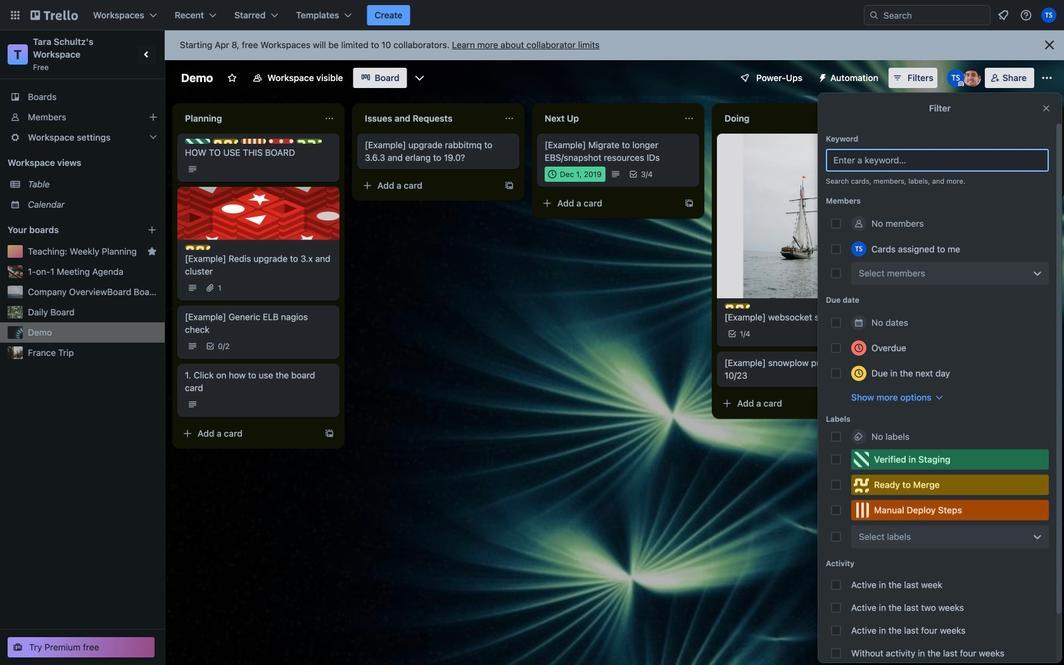 Task type: describe. For each thing, give the bounding box(es) containing it.
0 vertical spatial color: orange, title: "manual deploy steps" element
[[241, 139, 266, 144]]

0 horizontal spatial tara schultz (taraschultz7) image
[[852, 241, 867, 257]]

star or unstar board image
[[227, 73, 237, 83]]

Search field
[[864, 5, 991, 25]]

Enter a keyword… text field
[[826, 149, 1049, 172]]

1 horizontal spatial create from template… image
[[504, 181, 514, 191]]

workspace navigation collapse icon image
[[138, 46, 156, 63]]

your boards with 6 items element
[[8, 222, 128, 238]]

0 vertical spatial color: green, title: "verified in staging" element
[[185, 139, 210, 144]]

Board name text field
[[175, 68, 219, 88]]

1 vertical spatial color: green, title: "verified in staging" element
[[852, 450, 1049, 470]]

0 notifications image
[[996, 8, 1011, 23]]

color: lime, title: "secrets" element
[[297, 139, 322, 144]]

0 horizontal spatial james peterson (jamespeterson93) image
[[859, 326, 874, 342]]

1 horizontal spatial james peterson (jamespeterson93) image
[[964, 69, 981, 87]]

search image
[[869, 10, 879, 20]]

starred icon image
[[147, 246, 157, 257]]

back to home image
[[30, 5, 78, 25]]

2 horizontal spatial create from template… image
[[864, 399, 874, 409]]



Task type: locate. For each thing, give the bounding box(es) containing it.
1 vertical spatial james peterson (jamespeterson93) image
[[859, 326, 874, 342]]

this member is an admin of this board. image
[[959, 81, 964, 87]]

color: green, title: "verified in staging" element
[[185, 139, 210, 144], [852, 450, 1049, 470]]

add board image
[[147, 225, 157, 235]]

1 horizontal spatial color: green, title: "verified in staging" element
[[852, 450, 1049, 470]]

color: red, title: "unshippable!" element
[[269, 139, 294, 144]]

0 horizontal spatial create from template… image
[[324, 429, 335, 439]]

primary element
[[0, 0, 1064, 30]]

None text field
[[357, 108, 499, 129], [537, 108, 679, 129], [717, 108, 859, 129], [357, 108, 499, 129], [537, 108, 679, 129], [717, 108, 859, 129]]

tara schultz (taraschultz7) image
[[1042, 8, 1057, 23], [852, 241, 867, 257]]

1 horizontal spatial color: orange, title: "manual deploy steps" element
[[852, 500, 1049, 521]]

show menu image
[[1041, 72, 1054, 84]]

open information menu image
[[1020, 9, 1033, 22]]

0 horizontal spatial color: orange, title: "manual deploy steps" element
[[241, 139, 266, 144]]

create from template… image
[[504, 181, 514, 191], [864, 399, 874, 409], [324, 429, 335, 439]]

None text field
[[177, 108, 319, 129]]

1 horizontal spatial tara schultz (taraschultz7) image
[[1042, 8, 1057, 23]]

2 vertical spatial create from template… image
[[324, 429, 335, 439]]

james peterson (jamespeterson93) image
[[964, 69, 981, 87], [859, 326, 874, 342]]

sm image
[[813, 68, 831, 86]]

None checkbox
[[545, 167, 606, 182]]

1 vertical spatial create from template… image
[[864, 399, 874, 409]]

customize views image
[[414, 72, 426, 84]]

color: orange, title: "manual deploy steps" element
[[241, 139, 266, 144], [852, 500, 1049, 521]]

1 vertical spatial color: orange, title: "manual deploy steps" element
[[852, 500, 1049, 521]]

create from template… image
[[684, 198, 694, 208]]

0 vertical spatial james peterson (jamespeterson93) image
[[964, 69, 981, 87]]

1 vertical spatial tara schultz (taraschultz7) image
[[852, 241, 867, 257]]

close popover image
[[1042, 103, 1052, 113]]

0 vertical spatial create from template… image
[[504, 181, 514, 191]]

tara schultz (taraschultz7) image
[[947, 69, 965, 87]]

0 horizontal spatial color: green, title: "verified in staging" element
[[185, 139, 210, 144]]

0 vertical spatial tara schultz (taraschultz7) image
[[1042, 8, 1057, 23]]

color: yellow, title: "ready to merge" element
[[213, 139, 238, 144], [185, 245, 210, 250], [725, 304, 750, 309], [852, 475, 1049, 495]]



Task type: vqa. For each thing, say whether or not it's contained in the screenshot.
a
no



